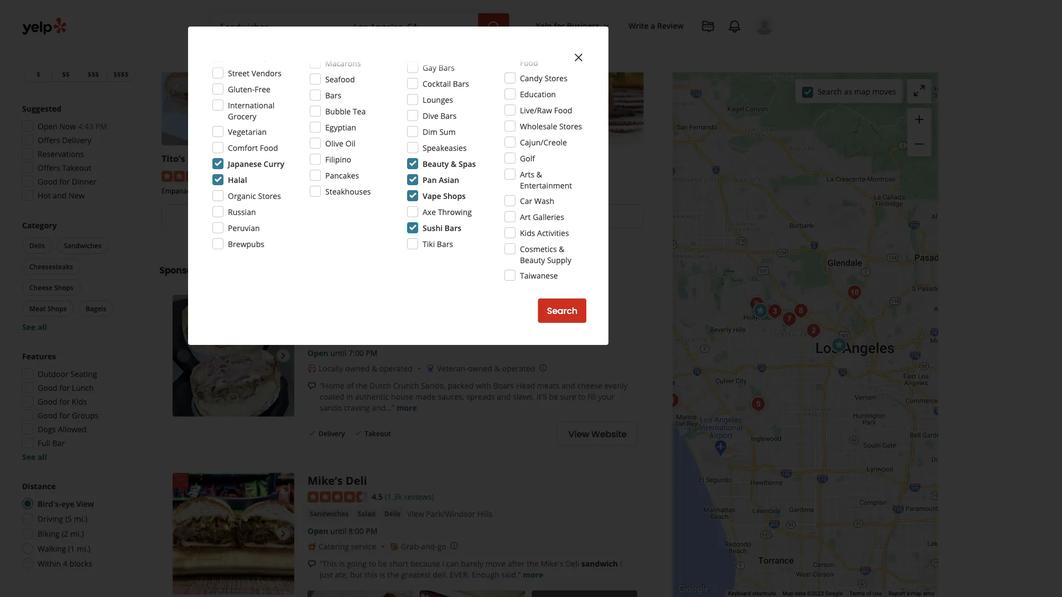 Task type: describe. For each thing, give the bounding box(es) containing it.
pan asian
[[423, 175, 459, 185]]

veteran-
[[437, 363, 468, 374]]

bars for cocktail bars
[[453, 78, 469, 89]]

0 horizontal spatial website
[[396, 211, 432, 223]]

0 horizontal spatial deli
[[346, 473, 367, 488]]

view up until 7:00 pm
[[373, 211, 394, 223]]

full
[[38, 438, 50, 448]]

8:30
[[572, 229, 588, 240]]

head
[[516, 381, 535, 391]]

hot
[[38, 190, 51, 201]]

mi.) for biking (2 mi.)
[[70, 529, 84, 539]]

2 sandwiches, from the left
[[507, 187, 545, 196]]

taiwanese
[[520, 270, 558, 281]]

shops for meat shops
[[47, 304, 67, 313]]

dive
[[423, 110, 438, 121]]

user actions element
[[527, 14, 790, 82]]

comfort food
[[228, 142, 278, 153]]

keyboard
[[728, 591, 751, 597]]

wholesale
[[520, 121, 557, 131]]

stores for wholesale stores
[[559, 121, 582, 131]]

cocktail
[[423, 78, 451, 89]]

organic stores
[[228, 191, 281, 201]]

service
[[351, 541, 376, 552]]

notifications image
[[728, 20, 741, 33]]

slideshow element for open until 8:00 pm
[[173, 473, 294, 595]]

see for category
[[22, 322, 36, 332]]

distance
[[22, 481, 56, 492]]

food inside do-it-yourself food
[[520, 57, 538, 68]]

$$$$
[[113, 69, 129, 79]]

47
[[244, 229, 253, 240]]

projects image
[[701, 20, 715, 33]]

0 vertical spatial delis button
[[22, 237, 52, 254]]

group containing category
[[20, 220, 137, 332]]

search button
[[538, 299, 586, 323]]

1 horizontal spatial more
[[523, 570, 543, 580]]

16 checkmark v2 image for delivery
[[308, 429, 316, 438]]

owned for veteran-
[[468, 363, 492, 374]]

short
[[389, 558, 408, 569]]

search as map moves
[[818, 86, 896, 97]]

close image
[[572, 51, 585, 64]]

16 speech v2 image
[[308, 382, 316, 391]]

i just ate, but this is the greatest deli. ever. enough said."
[[320, 558, 622, 580]]

map
[[783, 591, 793, 597]]

a for write
[[651, 20, 655, 31]]

order
[[216, 211, 241, 223]]

yelp for business button
[[531, 15, 615, 35]]

shop
[[383, 153, 405, 165]]

is inside i just ate, but this is the greatest deli. ever. enough said."
[[380, 570, 385, 580]]

(1.3k
[[385, 491, 402, 502]]

shops for vape shops
[[443, 191, 466, 201]]

meat shops
[[29, 304, 67, 313]]

argentine,
[[201, 187, 233, 196]]

candy
[[520, 73, 543, 83]]

search dialog
[[0, 0, 1062, 597]]

offers for offers takeout
[[38, 162, 60, 173]]

good for lunch
[[38, 383, 94, 393]]

0 vertical spatial delivery
[[62, 135, 91, 145]]

next image for open until 7:00 pm
[[277, 349, 290, 363]]

(288 reviews)
[[402, 170, 450, 181]]

lunch
[[72, 383, 94, 393]]

japanese
[[228, 158, 262, 169]]

pancakes
[[325, 170, 359, 181]]

meats
[[537, 381, 559, 391]]

mike's deli image
[[173, 473, 294, 595]]

good for good for lunch
[[38, 383, 57, 393]]

group containing features
[[19, 351, 137, 462]]

©2023
[[807, 591, 824, 597]]

16 grab and go v2 image
[[390, 542, 399, 551]]

& for arts
[[537, 169, 542, 180]]

salad
[[358, 509, 375, 518]]

& up dutch
[[372, 363, 377, 374]]

olive
[[325, 138, 343, 149]]

pasta shops
[[228, 52, 272, 62]]

0 horizontal spatial more link
[[397, 403, 417, 413]]

food down (53
[[561, 187, 577, 196]]

4.3 star rating image
[[162, 171, 221, 182]]

food up wholesale stores
[[554, 105, 572, 115]]

16 checkmark v2 image for takeout
[[354, 429, 363, 438]]

1 vertical spatial be
[[378, 558, 387, 569]]

and inside group
[[53, 190, 67, 201]]

sandwiches inside group
[[64, 241, 101, 250]]

cheese shops
[[29, 283, 73, 292]]

1 vertical spatial the
[[527, 558, 539, 569]]

sando
[[320, 403, 342, 413]]

allowed
[[58, 424, 87, 435]]

0 vertical spatial is
[[339, 558, 345, 569]]

1 horizontal spatial view website
[[568, 428, 627, 440]]

order now link
[[162, 204, 316, 229]]

pm for open now 4:43 pm
[[95, 121, 107, 131]]

empanadas, argentine, sandwiches
[[162, 187, 271, 196]]

shops for pasta shops
[[250, 52, 272, 62]]

firehouse subs link
[[489, 153, 555, 165]]

a for report
[[907, 591, 910, 597]]

live/raw
[[520, 105, 552, 115]]

0 vertical spatial sandwiches button
[[57, 237, 109, 254]]

map data ©2023 google
[[783, 591, 843, 597]]

0 vertical spatial in
[[234, 229, 242, 240]]

mike's
[[541, 558, 563, 569]]

move
[[486, 558, 506, 569]]

expand map image
[[913, 84, 926, 97]]

all about the bread image
[[762, 300, 784, 322]]

bagels button
[[78, 300, 114, 317]]

& for beauty
[[451, 158, 457, 169]]

salad button
[[355, 508, 378, 519]]

"home
[[320, 381, 344, 391]]

the inside "home of the dutch crunch sando, packed with boars head meats and cheese evenly coated in authentic house made sauces, spreads and slaws. it'll be sure to fill your sando craving and…"
[[356, 381, 368, 391]]

now for order
[[243, 211, 262, 223]]

throwing
[[438, 207, 472, 217]]

offers delivery
[[38, 135, 91, 145]]

operated for locally owned & operated
[[379, 363, 412, 374]]

mike's
[[308, 473, 343, 488]]

bars for dive bars
[[440, 110, 457, 121]]

this
[[364, 570, 378, 580]]

for for groups
[[59, 410, 70, 421]]

larchmont village wine spirits & cheese image
[[778, 308, 800, 331]]

japanese curry
[[228, 158, 284, 169]]

$$$
[[88, 69, 99, 79]]

slideshow element for open until 7:00 pm
[[173, 295, 294, 417]]

open for open now 4:43 pm
[[38, 121, 57, 131]]

but
[[350, 570, 362, 580]]

report a map error link
[[889, 591, 935, 597]]

halal
[[228, 175, 247, 185]]

home services
[[295, 49, 348, 60]]

stores for organic stores
[[258, 191, 281, 201]]

bagels
[[86, 304, 106, 313]]

ever.
[[450, 570, 470, 580]]

slaws.
[[513, 392, 535, 402]]

16 catering v2 image
[[308, 542, 316, 551]]

boars
[[493, 381, 514, 391]]

(53 reviews)
[[566, 170, 609, 181]]

reservations
[[38, 149, 84, 159]]

park/windsor
[[426, 509, 475, 519]]

offers for offers delivery
[[38, 135, 60, 145]]

good for kids
[[38, 396, 87, 407]]

& up boars
[[494, 363, 500, 374]]

until for open until 8:30 pm
[[554, 229, 570, 240]]

0 horizontal spatial delis
[[29, 241, 45, 250]]

reviews) down the curry
[[258, 170, 288, 181]]

1 horizontal spatial deli
[[565, 558, 579, 569]]

delis,
[[489, 187, 506, 196]]

made
[[415, 392, 436, 402]]

takeout inside group
[[62, 162, 91, 173]]

sando,
[[421, 381, 446, 391]]

(1.3k reviews)
[[385, 491, 434, 502]]

barely
[[461, 558, 484, 569]]

1 horizontal spatial ghost sando shop image
[[750, 300, 772, 322]]

1 horizontal spatial delivery
[[319, 429, 345, 438]]

yourself
[[540, 46, 570, 57]]

now for open
[[60, 121, 76, 131]]

1 horizontal spatial 7:00
[[409, 229, 424, 240]]

view inside option group
[[76, 499, 94, 509]]

0 vertical spatial delis
[[365, 187, 380, 196]]

view down (1.3k reviews) at the bottom left of the page
[[407, 509, 424, 519]]

because
[[410, 558, 440, 569]]

and-
[[421, 541, 437, 552]]

good for good for kids
[[38, 396, 57, 407]]

0 horizontal spatial view website link
[[325, 204, 480, 229]]

meat shops button
[[22, 300, 74, 317]]

comfort
[[228, 142, 258, 153]]

hills
[[477, 509, 493, 519]]

16 locally owned v2 image
[[308, 364, 316, 373]]

16 speech v2 image
[[308, 560, 316, 569]]

dim
[[423, 126, 437, 137]]

1 sandwiches, from the left
[[325, 187, 363, 196]]

0 vertical spatial sandwiches
[[235, 187, 271, 196]]

cajun/creole
[[520, 137, 567, 147]]

the inside i just ate, but this is the greatest deli. ever. enough said."
[[387, 570, 399, 580]]

terms of use
[[849, 591, 882, 597]]

bars for tiki bars
[[437, 239, 453, 249]]

"home of the dutch crunch sando, packed with boars head meats and cheese evenly coated in authentic house made sauces, spreads and slaws. it'll be sure to fill your sando craving and…"
[[320, 381, 628, 413]]

kids inside search dialog
[[520, 228, 535, 238]]

tiki
[[423, 239, 435, 249]]

0 vertical spatial more
[[397, 403, 417, 413]]

oui melrose image
[[764, 301, 786, 323]]

1 horizontal spatial delis button
[[382, 508, 403, 519]]

0 horizontal spatial view website
[[373, 211, 432, 223]]

arts & entertainment
[[520, 169, 572, 191]]



Task type: vqa. For each thing, say whether or not it's contained in the screenshot.
town
no



Task type: locate. For each thing, give the bounding box(es) containing it.
for for kids
[[59, 396, 70, 407]]

1 horizontal spatial is
[[380, 570, 385, 580]]

2 offers from the top
[[38, 162, 60, 173]]

1 horizontal spatial sandwiches
[[235, 187, 271, 196]]

$$
[[62, 69, 70, 79]]

of inside "home of the dutch crunch sando, packed with boars head meats and cheese evenly coated in authentic house made sauces, spreads and slaws. it'll be sure to fill your sando craving and…"
[[346, 381, 354, 391]]

view website down fill
[[568, 428, 627, 440]]

16 checkmark v2 image down 16 speech v2 icon
[[308, 429, 316, 438]]

2 horizontal spatial the
[[527, 558, 539, 569]]

dive bars
[[423, 110, 457, 121]]

view website link down fill
[[558, 422, 637, 446]]

0 horizontal spatial in
[[234, 229, 242, 240]]

salad link
[[355, 508, 378, 519]]

grocery
[[228, 111, 256, 121]]

egyptian
[[325, 122, 356, 132]]

4.5 star rating image
[[308, 492, 367, 503]]

1 offers from the top
[[38, 135, 60, 145]]

0 vertical spatial slideshow element
[[173, 295, 294, 417]]

2 next image from the top
[[277, 527, 290, 541]]

see all for features
[[22, 452, 47, 462]]

1 i from the left
[[442, 558, 444, 569]]

website up until 7:00 pm
[[396, 211, 432, 223]]

1 vertical spatial 7:00
[[348, 348, 364, 358]]

more link down house at bottom
[[397, 403, 417, 413]]

2 good from the top
[[38, 383, 57, 393]]

see all button down full
[[22, 452, 47, 462]]

option group containing distance
[[19, 481, 137, 573]]

0 horizontal spatial i
[[442, 558, 444, 569]]

until for open until 7:00 pm
[[330, 348, 346, 358]]

activities
[[537, 228, 569, 238]]

the right after
[[527, 558, 539, 569]]

takeout down and…"
[[365, 429, 391, 438]]

search
[[818, 86, 842, 97], [547, 305, 578, 317]]

for for business
[[554, 20, 565, 31]]

for right yelp
[[554, 20, 565, 31]]

1 slideshow element from the top
[[173, 295, 294, 417]]

1 horizontal spatial the
[[387, 570, 399, 580]]

1 vertical spatial view website
[[568, 428, 627, 440]]

16 checkmark v2 image
[[308, 429, 316, 438], [354, 429, 363, 438]]

cocktail bars
[[423, 78, 469, 89]]

map left error at the bottom of the page
[[911, 591, 922, 597]]

open up 16 catering v2 image
[[308, 526, 328, 536]]

0 horizontal spatial now
[[60, 121, 76, 131]]

deli up 4.5 star rating "image"
[[346, 473, 367, 488]]

bars for sushi bars
[[445, 223, 461, 233]]

1 vertical spatial website
[[591, 428, 627, 440]]

24 chevron down v2 image
[[264, 48, 277, 61]]

search for search
[[547, 305, 578, 317]]

search image
[[487, 21, 500, 34]]

good
[[38, 176, 57, 187], [38, 383, 57, 393], [38, 396, 57, 407], [38, 410, 57, 421]]

1 horizontal spatial search
[[818, 86, 842, 97]]

of left use
[[866, 591, 871, 597]]

bars up the cocktail bars at the left of the page
[[438, 62, 455, 73]]

1 horizontal spatial to
[[578, 392, 586, 402]]

1 vertical spatial beauty
[[520, 255, 545, 265]]

previous image
[[177, 349, 190, 363]]

in inside "home of the dutch crunch sando, packed with boars head meats and cheese evenly coated in authentic house made sauces, spreads and slaws. it'll be sure to fill your sando craving and…"
[[346, 392, 353, 402]]

next image
[[277, 349, 290, 363], [277, 527, 290, 541]]

food down do-
[[520, 57, 538, 68]]

2 vertical spatial sandwiches
[[310, 509, 349, 518]]

2 see all from the top
[[22, 452, 47, 462]]

open
[[38, 121, 57, 131], [531, 229, 552, 240], [308, 348, 328, 358], [308, 526, 328, 536]]

1 horizontal spatial of
[[866, 591, 871, 597]]

2 16 checkmark v2 image from the left
[[354, 429, 363, 438]]

& right 'arts'
[[537, 169, 542, 180]]

subs
[[535, 153, 555, 165]]

1 horizontal spatial owned
[[468, 363, 492, 374]]

bars for gay bars
[[438, 62, 455, 73]]

beauty down cosmetics
[[520, 255, 545, 265]]

view website
[[373, 211, 432, 223], [568, 428, 627, 440]]

$$$ button
[[79, 66, 107, 82]]

2 all from the top
[[38, 452, 47, 462]]

group
[[19, 103, 137, 204], [907, 108, 932, 157], [20, 220, 137, 332], [19, 351, 137, 462]]

info icon image
[[538, 364, 547, 373], [538, 364, 547, 373], [450, 542, 458, 550], [450, 542, 458, 550]]

data
[[795, 591, 806, 597]]

international grocery
[[228, 100, 275, 121]]

reviews) right (1.3k
[[404, 491, 434, 502]]

i left can at the bottom
[[442, 558, 444, 569]]

suggested
[[22, 103, 61, 114]]

stores down the live/raw food
[[559, 121, 582, 131]]

stores down do-it-yourself food
[[545, 73, 567, 83]]

a right write
[[651, 20, 655, 31]]

mi.) right (1
[[77, 544, 90, 554]]

offers down 'reservations'
[[38, 162, 60, 173]]

education
[[520, 89, 556, 99]]

next image for open until 8:00 pm
[[277, 527, 290, 541]]

and…"
[[372, 403, 395, 413]]

map right as
[[854, 86, 870, 97]]

it'll
[[537, 392, 547, 402]]

terms of use link
[[849, 591, 882, 597]]

shops right the cheese at the left of the page
[[54, 283, 73, 292]]

search for search as map moves
[[818, 86, 842, 97]]

good for good for groups
[[38, 410, 57, 421]]

view
[[373, 211, 394, 223], [568, 428, 589, 440], [76, 499, 94, 509], [407, 509, 424, 519]]

more down house at bottom
[[397, 403, 417, 413]]

1 see all button from the top
[[22, 322, 47, 332]]

1 vertical spatial more
[[523, 570, 543, 580]]

0 horizontal spatial of
[[346, 381, 354, 391]]

1 good from the top
[[38, 176, 57, 187]]

be inside "home of the dutch crunch sando, packed with boars head meats and cheese evenly coated in authentic house made sauces, spreads and slaws. it'll be sure to fill your sando craving and…"
[[549, 392, 558, 402]]

0 vertical spatial be
[[549, 392, 558, 402]]

0 horizontal spatial owned
[[345, 363, 370, 374]]

all down meat
[[38, 322, 47, 332]]

kids down lunch
[[72, 396, 87, 407]]

1 vertical spatial in
[[346, 392, 353, 402]]

1 vertical spatial of
[[866, 591, 871, 597]]

1 next image from the top
[[277, 349, 290, 363]]

bars up sum
[[440, 110, 457, 121]]

entertainment
[[520, 180, 572, 191]]

1 horizontal spatial view website link
[[558, 422, 637, 446]]

0 vertical spatial view website link
[[325, 204, 480, 229]]

outdoor
[[38, 369, 68, 379]]

2 owned from the left
[[468, 363, 492, 374]]

sandwiches button down 4.5 star rating "image"
[[308, 508, 351, 519]]

search inside button
[[547, 305, 578, 317]]

0 vertical spatial see
[[22, 322, 36, 332]]

reviews) for (53 reviews)
[[579, 170, 609, 181]]

$
[[36, 69, 40, 79]]

yelp for business
[[536, 20, 600, 31]]

of for "home
[[346, 381, 354, 391]]

delis down 4.8 star rating image
[[365, 187, 380, 196]]

walking
[[38, 544, 66, 554]]

outdoor seating
[[38, 369, 97, 379]]

sandwiches, down 3.7 star rating image
[[507, 187, 545, 196]]

0 vertical spatial see all button
[[22, 322, 47, 332]]

pm for open until 8:30 pm
[[590, 229, 601, 240]]

mike's deli image
[[747, 394, 769, 416], [747, 394, 769, 416]]

1 horizontal spatial delis
[[365, 187, 380, 196]]

groups
[[72, 410, 99, 421]]

the down short
[[387, 570, 399, 580]]

i right sandwich
[[620, 558, 622, 569]]

1 horizontal spatial be
[[549, 392, 558, 402]]

$ button
[[24, 66, 52, 82]]

view park/windsor hills
[[407, 509, 493, 519]]

ggiata - west hollywood image
[[746, 293, 768, 316]]

macarons
[[325, 58, 361, 68]]

reviews) inside "link"
[[404, 491, 434, 502]]

going
[[347, 558, 367, 569]]

16 checkmark v2 image down craving
[[354, 429, 363, 438]]

delivery down sando
[[319, 429, 345, 438]]

more down after
[[523, 570, 543, 580]]

a inside write a review link
[[651, 20, 655, 31]]

cheese
[[29, 283, 52, 292]]

16 chevron down v2 image
[[602, 21, 611, 30]]

mi.) for walking (1 mi.)
[[77, 544, 90, 554]]

for down good for lunch
[[59, 396, 70, 407]]

0 vertical spatial kids
[[520, 228, 535, 238]]

(53
[[566, 170, 577, 181]]

seating
[[70, 369, 97, 379]]

previous image
[[177, 527, 190, 541]]

for down "offers takeout"
[[59, 176, 70, 187]]

wax paper - los angeles image
[[844, 282, 866, 304]]

to inside "home of the dutch crunch sando, packed with boars head meats and cheese evenly coated in authentic house made sauces, spreads and slaws. it'll be sure to fill your sando craving and…"
[[578, 392, 586, 402]]

all for features
[[38, 452, 47, 462]]

reviews) for (1.3k reviews)
[[404, 491, 434, 502]]

7:00 down 'axe'
[[409, 229, 424, 240]]

3.7 star rating image
[[489, 171, 549, 182]]

russian
[[228, 207, 256, 217]]

good for good for dinner
[[38, 176, 57, 187]]

pm for open until 8:00 pm
[[366, 526, 378, 536]]

1 16 checkmark v2 image from the left
[[308, 429, 316, 438]]

vape shops
[[423, 191, 466, 201]]

supply
[[547, 255, 571, 265]]

stores down 4.3 (1.2k reviews)
[[258, 191, 281, 201]]

the up authentic
[[356, 381, 368, 391]]

0 horizontal spatial and
[[53, 190, 67, 201]]

ghost sando shop image
[[173, 295, 294, 417], [750, 300, 772, 322]]

empanadas,
[[162, 187, 199, 196]]

0 horizontal spatial to
[[369, 558, 376, 569]]

open for open until 8:30 pm
[[531, 229, 552, 240]]

all for category
[[38, 322, 47, 332]]

open up 16 locally owned v2 image
[[308, 348, 328, 358]]

see all
[[22, 322, 47, 332], [22, 452, 47, 462]]

view website link up until 7:00 pm
[[325, 204, 480, 229]]

0 vertical spatial takeout
[[62, 162, 91, 173]]

more
[[397, 403, 417, 413], [523, 570, 543, 580]]

i inside i just ate, but this is the greatest deli. ever. enough said."
[[620, 558, 622, 569]]

0 vertical spatial 7:00
[[409, 229, 424, 240]]

of for terms
[[866, 591, 871, 597]]

after
[[508, 558, 525, 569]]

firehouse subs image
[[828, 334, 850, 357]]

said."
[[501, 570, 521, 580]]

sandwiches up "cheesesteaks"
[[64, 241, 101, 250]]

brewpubs
[[228, 239, 264, 249]]

1 horizontal spatial and
[[497, 392, 511, 402]]

4 good from the top
[[38, 410, 57, 421]]

sponsored
[[159, 265, 207, 277]]

to up this
[[369, 558, 376, 569]]

0 horizontal spatial is
[[339, 558, 345, 569]]

website down your
[[591, 428, 627, 440]]

hot and new
[[38, 190, 85, 201]]

until left the tiki
[[390, 229, 407, 240]]

pm for open until 7:00 pm
[[366, 348, 378, 358]]

open for open until 7:00 pm
[[308, 348, 328, 358]]

google
[[825, 591, 843, 597]]

open up cosmetics
[[531, 229, 552, 240]]

sandwiches, delis
[[325, 187, 380, 196]]

sandwiches down 4.5 star rating "image"
[[310, 509, 349, 518]]

gluten-
[[228, 84, 255, 94]]

beauty up (288 reviews)
[[423, 158, 449, 169]]

to left fill
[[578, 392, 586, 402]]

1 vertical spatial takeout
[[365, 429, 391, 438]]

delis down (1.3k
[[384, 509, 401, 518]]

wash
[[534, 196, 554, 206]]

2 operated from the left
[[502, 363, 535, 374]]

3 good from the top
[[38, 396, 57, 407]]

enough
[[472, 570, 499, 580]]

ggiata delicatessen image
[[790, 300, 812, 322]]

now up offers delivery
[[60, 121, 76, 131]]

1 horizontal spatial map
[[911, 591, 922, 597]]

zoom in image
[[913, 113, 926, 126]]

be left short
[[378, 558, 387, 569]]

2 vertical spatial the
[[387, 570, 399, 580]]

tea
[[353, 106, 366, 116]]

see for features
[[22, 452, 36, 462]]

map
[[854, 86, 870, 97], [911, 591, 922, 597]]

to
[[578, 392, 586, 402], [369, 558, 376, 569]]

0 vertical spatial a
[[651, 20, 655, 31]]

food up the curry
[[260, 142, 278, 153]]

1 vertical spatial to
[[369, 558, 376, 569]]

2 vertical spatial mi.)
[[77, 544, 90, 554]]

brothers sandwich shop image
[[803, 320, 825, 342]]

delis down the category
[[29, 241, 45, 250]]

international
[[228, 100, 275, 110]]

0 vertical spatial and
[[53, 190, 67, 201]]

shops for cheese shops
[[54, 283, 73, 292]]

0 horizontal spatial ghost sando shop image
[[173, 295, 294, 417]]

operated for veteran-owned & operated
[[502, 363, 535, 374]]

option group
[[19, 481, 137, 573]]

0 vertical spatial all
[[38, 322, 47, 332]]

home
[[295, 49, 317, 60]]

and down boars
[[497, 392, 511, 402]]

candy stores
[[520, 73, 567, 83]]

0 vertical spatial of
[[346, 381, 354, 391]]

0 horizontal spatial kids
[[72, 396, 87, 407]]

for down good for kids
[[59, 410, 70, 421]]

bars right the tiki
[[437, 239, 453, 249]]

delis button
[[22, 237, 52, 254], [382, 508, 403, 519]]

ghost sando shop
[[325, 153, 405, 165]]

shops up throwing
[[443, 191, 466, 201]]

0 vertical spatial offers
[[38, 135, 60, 145]]

view down sure
[[568, 428, 589, 440]]

1 horizontal spatial in
[[346, 392, 353, 402]]

1 vertical spatial see all
[[22, 452, 47, 462]]

mi.) for driving (5 mi.)
[[74, 514, 87, 524]]

see all button for category
[[22, 322, 47, 332]]

operated
[[379, 363, 412, 374], [502, 363, 535, 374]]

1 vertical spatial and
[[561, 381, 575, 391]]

for for dinner
[[59, 176, 70, 187]]

of
[[346, 381, 354, 391], [866, 591, 871, 597]]

pm inside group
[[95, 121, 107, 131]]

see all button down meat
[[22, 322, 47, 332]]

packed
[[448, 381, 474, 391]]

1 vertical spatial see all button
[[22, 452, 47, 462]]

locally owned & operated
[[319, 363, 412, 374]]

keyboard shortcuts
[[728, 591, 776, 597]]

olive oil
[[325, 138, 355, 149]]

& inside arts & entertainment
[[537, 169, 542, 180]]

1 horizontal spatial beauty
[[520, 255, 545, 265]]

1 vertical spatial more link
[[523, 570, 543, 580]]

operated up crunch
[[379, 363, 412, 374]]

1 owned from the left
[[345, 363, 370, 374]]

view right eye
[[76, 499, 94, 509]]

reviews) down beauty & spas
[[420, 170, 450, 181]]

2 horizontal spatial delis
[[384, 509, 401, 518]]

beauty inside cosmetics & beauty supply
[[520, 255, 545, 265]]

1 see from the top
[[22, 322, 36, 332]]

1 all from the top
[[38, 322, 47, 332]]

cheese
[[577, 381, 602, 391]]

open inside group
[[38, 121, 57, 131]]

2 slideshow element from the top
[[173, 473, 294, 595]]

view website up until 7:00 pm
[[373, 211, 432, 223]]

see all for category
[[22, 322, 47, 332]]

0 horizontal spatial be
[[378, 558, 387, 569]]

delis button down (1.3k
[[382, 508, 403, 519]]

is right this
[[380, 570, 385, 580]]

ghost sando shop image
[[750, 300, 772, 322]]

zoom out image
[[913, 137, 926, 151]]

slideshow element
[[173, 295, 294, 417], [173, 473, 294, 595]]

16 veteran owned v2 image
[[426, 364, 435, 373]]

closes
[[208, 229, 232, 240]]

0 vertical spatial more link
[[397, 403, 417, 413]]

shops up the vendors
[[250, 52, 272, 62]]

2 i from the left
[[620, 558, 622, 569]]

within 4 blocks
[[38, 558, 92, 569]]

reviews) for (288 reviews)
[[420, 170, 450, 181]]

1 vertical spatial see
[[22, 452, 36, 462]]

1 horizontal spatial takeout
[[365, 429, 391, 438]]

business categories element
[[210, 40, 774, 72]]

in up craving
[[346, 392, 353, 402]]

until up locally
[[330, 348, 346, 358]]

now inside group
[[60, 121, 76, 131]]

1 operated from the left
[[379, 363, 412, 374]]

1 vertical spatial kids
[[72, 396, 87, 407]]

stores for candy stores
[[545, 73, 567, 83]]

map for error
[[911, 591, 922, 597]]

sandwiches button up "cheesesteaks"
[[57, 237, 109, 254]]

golf
[[520, 153, 535, 163]]

0 vertical spatial to
[[578, 392, 586, 402]]

4.3
[[226, 170, 237, 181]]

takeout up dinner on the left of page
[[62, 162, 91, 173]]

more link down after
[[523, 570, 543, 580]]

1 vertical spatial stores
[[559, 121, 582, 131]]

good down good for lunch
[[38, 396, 57, 407]]

google image
[[675, 583, 712, 597]]

1 vertical spatial view website link
[[558, 422, 637, 446]]

delis button down the category
[[22, 237, 52, 254]]

2 horizontal spatial sandwiches
[[310, 509, 349, 518]]

see all button
[[22, 322, 47, 332], [22, 452, 47, 462]]

4.8 star rating image
[[325, 171, 385, 182]]

1 horizontal spatial sandwiches button
[[308, 508, 351, 519]]

the
[[356, 381, 368, 391], [527, 558, 539, 569], [387, 570, 399, 580]]

& for cosmetics
[[559, 244, 565, 254]]

be right it'll
[[549, 392, 558, 402]]

delis
[[365, 187, 380, 196], [29, 241, 45, 250], [384, 509, 401, 518]]

speakeasies
[[423, 142, 467, 153]]

see all down full
[[22, 452, 47, 462]]

2 see from the top
[[22, 452, 36, 462]]

None search field
[[211, 13, 511, 40]]

map for moves
[[854, 86, 870, 97]]

new
[[69, 190, 85, 201]]

0 horizontal spatial search
[[547, 305, 578, 317]]

ghost
[[325, 153, 351, 165]]

group containing suggested
[[19, 103, 137, 204]]

in left 47
[[234, 229, 242, 240]]

see down meat
[[22, 322, 36, 332]]

1 vertical spatial slideshow element
[[173, 473, 294, 595]]

1 vertical spatial sandwiches button
[[308, 508, 351, 519]]

sandwiches, down pancakes
[[325, 187, 363, 196]]

2 see all button from the top
[[22, 452, 47, 462]]

until for open until 8:00 pm
[[330, 526, 346, 536]]

1 vertical spatial sandwiches
[[64, 241, 101, 250]]

0 horizontal spatial operated
[[379, 363, 412, 374]]

0 vertical spatial beauty
[[423, 158, 449, 169]]

in
[[234, 229, 242, 240], [346, 392, 353, 402]]

1 horizontal spatial website
[[591, 428, 627, 440]]

1 vertical spatial next image
[[277, 527, 290, 541]]

& up supply
[[559, 244, 565, 254]]

1 see all from the top
[[22, 322, 47, 332]]

0 horizontal spatial 16 checkmark v2 image
[[308, 429, 316, 438]]

report
[[889, 591, 905, 597]]

filters
[[22, 26, 50, 38]]

1 horizontal spatial more link
[[523, 570, 543, 580]]

review
[[657, 20, 684, 31]]

0 horizontal spatial delis button
[[22, 237, 52, 254]]

0 horizontal spatial 7:00
[[348, 348, 364, 358]]

bubble tea
[[325, 106, 366, 116]]

of right "home
[[346, 381, 354, 391]]

until left 8:30
[[554, 229, 570, 240]]

crunch
[[393, 381, 419, 391]]

owned for locally
[[345, 363, 370, 374]]

0 vertical spatial map
[[854, 86, 870, 97]]

be
[[549, 392, 558, 402], [378, 558, 387, 569]]

for for lunch
[[59, 383, 70, 393]]

a right report
[[907, 591, 910, 597]]

all'antico vinaio image
[[661, 390, 683, 412]]

see all button for features
[[22, 452, 47, 462]]

1 horizontal spatial operated
[[502, 363, 535, 374]]

mi.)
[[74, 514, 87, 524], [70, 529, 84, 539], [77, 544, 90, 554]]

operated up head
[[502, 363, 535, 374]]

2 vertical spatial delis
[[384, 509, 401, 518]]

0 horizontal spatial sandwiches,
[[325, 187, 363, 196]]

& left the spas
[[451, 158, 457, 169]]

sure
[[560, 392, 576, 402]]

owned up with
[[468, 363, 492, 374]]

gay
[[423, 62, 436, 73]]

4:43
[[78, 121, 93, 131]]

bubble
[[325, 106, 351, 116]]

open for open until 8:00 pm
[[308, 526, 328, 536]]

for inside button
[[554, 20, 565, 31]]

now up 47
[[243, 211, 262, 223]]

grab-and-go
[[401, 541, 446, 552]]

driving
[[38, 514, 63, 524]]

walking (1 mi.)
[[38, 544, 90, 554]]

1 vertical spatial delivery
[[319, 429, 345, 438]]

bars up bubble
[[325, 90, 341, 100]]

1 horizontal spatial a
[[907, 591, 910, 597]]

0 horizontal spatial delivery
[[62, 135, 91, 145]]

good for groups
[[38, 410, 99, 421]]

mi.) right (2
[[70, 529, 84, 539]]

see up distance
[[22, 452, 36, 462]]

& inside cosmetics & beauty supply
[[559, 244, 565, 254]]

map region
[[661, 0, 950, 597]]

is up ate,
[[339, 558, 345, 569]]

1 vertical spatial delis
[[29, 241, 45, 250]]

7:00 up the locally owned & operated at left
[[348, 348, 364, 358]]

0 horizontal spatial sandwiches
[[64, 241, 101, 250]]

axe
[[423, 207, 436, 217]]

cosmetics & beauty supply
[[520, 244, 571, 265]]



